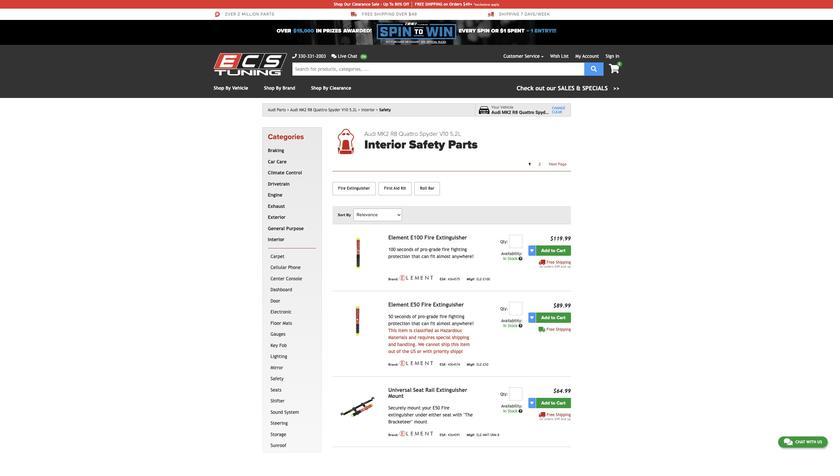 Task type: locate. For each thing, give the bounding box(es) containing it.
that down the element e100 fire extinguisher link
[[412, 254, 421, 259]]

seconds right 50
[[395, 314, 411, 320]]

1 left 2 link
[[529, 162, 531, 167]]

shipping down $119.99
[[556, 260, 571, 265]]

brand:
[[389, 278, 399, 282], [389, 364, 399, 367], [389, 434, 399, 438]]

add to cart button down $119.99
[[536, 246, 571, 256]]

1 horizontal spatial item
[[460, 342, 470, 348]]

chat right live
[[348, 54, 358, 59]]

sound system link
[[269, 408, 315, 419]]

r8 inside the your vehicle audi mk2 r8 quattro spyder v10 5.2l
[[513, 110, 518, 115]]

0 horizontal spatial 5.2l
[[350, 108, 357, 112]]

None number field
[[510, 235, 523, 248], [510, 302, 523, 316], [510, 388, 523, 401], [510, 235, 523, 248], [510, 302, 523, 316], [510, 388, 523, 401]]

free shipping over $49
[[362, 12, 417, 17]]

shipping down up
[[375, 12, 395, 17]]

2 vertical spatial add to wish list image
[[531, 402, 534, 405]]

fit inside 50 seconds of pro-grade fire fighting protection that can fit almost anywhere! this item is classified as hazardous materials and requires special shipping and handling. we cannot ship this item out of the us or with priority shippi
[[431, 321, 436, 327]]

3 add to cart from the top
[[542, 401, 566, 407]]

2 horizontal spatial mk2
[[502, 110, 512, 115]]

in stock for $64.99
[[504, 410, 519, 414]]

of down the element e100 fire extinguisher link
[[415, 247, 419, 252]]

question circle image for $64.99
[[519, 410, 523, 414]]

0 vertical spatial protection
[[389, 254, 410, 259]]

exterior link
[[267, 212, 315, 224]]

1 question circle image from the top
[[519, 257, 523, 261]]

almost inside 50 seconds of pro-grade fire fighting protection that can fit almost anywhere! this item is classified as hazardous materials and requires special shipping and handling. we cannot ship this item out of the us or with priority shippi
[[437, 321, 451, 327]]

next page
[[549, 162, 567, 167]]

2 horizontal spatial 5.2l
[[560, 110, 569, 115]]

system
[[285, 410, 299, 416]]

interior for interior link to the right
[[362, 108, 375, 112]]

0 horizontal spatial quattro
[[313, 108, 327, 112]]

grade for 100
[[429, 247, 441, 252]]

330-331-2003
[[298, 54, 326, 59]]

0 vertical spatial add
[[542, 248, 550, 254]]

carpet
[[271, 254, 285, 260]]

comments image left live
[[332, 54, 337, 59]]

extinguisher inside 'universal seat rail extinguisher mount'
[[437, 388, 468, 394]]

1 in stock from the top
[[504, 257, 519, 261]]

console
[[286, 276, 302, 282]]

1 vertical spatial e100
[[483, 278, 490, 282]]

seconds inside 50 seconds of pro-grade fire fighting protection that can fit almost anywhere! this item is classified as hazardous materials and requires special shipping and handling. we cannot ship this item out of the us or with priority shippi
[[395, 314, 411, 320]]

grade down element e50 fire extinguisher
[[427, 314, 439, 320]]

2 element - corporate logo image from the top
[[400, 361, 433, 367]]

up down $119.99
[[568, 265, 571, 269]]

0 horizontal spatial r8
[[308, 108, 312, 112]]

es#: left 4364574
[[440, 364, 447, 367]]

availability: for $64.99
[[502, 405, 523, 409]]

1 vertical spatial pro-
[[418, 314, 427, 320]]

comments image inside live chat link
[[332, 54, 337, 59]]

brand: down the 100
[[389, 278, 399, 282]]

0 vertical spatial safety
[[380, 108, 391, 112]]

1 vertical spatial mount
[[414, 420, 428, 425]]

can for 50
[[422, 321, 429, 327]]

spyder for audi mk2 r8 quattro spyder v10 5.2l interior safety parts
[[420, 130, 438, 138]]

fire up the hazardous
[[440, 314, 447, 320]]

orders down $119.99
[[544, 265, 554, 269]]

v10 inside audi mk2 r8 quattro spyder v10 5.2l interior safety parts
[[440, 130, 449, 138]]

0 horizontal spatial safety
[[271, 377, 284, 382]]

over for over $15,000 in prizes
[[277, 28, 291, 34]]

mfg#: ele-mnt-srm-b
[[467, 434, 500, 438]]

shipping 7 days/week link
[[488, 11, 550, 17]]

add to cart down $119.99
[[542, 248, 566, 254]]

general purpose link
[[267, 224, 315, 235]]

fighting inside 50 seconds of pro-grade fire fighting protection that can fit almost anywhere! this item is classified as hazardous materials and requires special shipping and handling. we cannot ship this item out of the us or with priority shippi
[[449, 314, 465, 320]]

2 ele- from the top
[[477, 364, 483, 367]]

protection up the 'this'
[[389, 321, 410, 327]]

5.2l inside audi mk2 r8 quattro spyder v10 5.2l interior safety parts
[[450, 130, 461, 138]]

0 vertical spatial add to cart button
[[536, 246, 571, 256]]

protection for 50
[[389, 321, 410, 327]]

extinguisher right rail
[[437, 388, 468, 394]]

key fob
[[271, 343, 287, 349]]

1 vertical spatial can
[[422, 321, 429, 327]]

1 orders from the top
[[544, 265, 554, 269]]

0 vertical spatial can
[[422, 254, 429, 259]]

audi for audi mk2 r8 quattro spyder v10 5.2l interior safety parts
[[365, 130, 376, 138]]

qty: for element e100 fire extinguisher
[[501, 240, 508, 244]]

1 horizontal spatial v10
[[440, 130, 449, 138]]

braking link
[[267, 146, 315, 157]]

0 vertical spatial stock
[[508, 257, 518, 261]]

2 that from the top
[[412, 321, 421, 327]]

1 vertical spatial safety
[[409, 138, 445, 152]]

2 horizontal spatial spyder
[[536, 110, 550, 115]]

element - corporate logo image for seat
[[400, 432, 433, 437]]

1 free shipping on orders $49 and up from the top
[[540, 260, 571, 269]]

requires
[[418, 335, 435, 341]]

or right us
[[418, 349, 422, 355]]

shopping cart image
[[609, 64, 620, 74]]

add to cart
[[542, 248, 566, 254], [542, 315, 566, 321], [542, 401, 566, 407]]

customer service
[[504, 54, 540, 59]]

v10 inside the your vehicle audi mk2 r8 quattro spyder v10 5.2l
[[551, 110, 559, 115]]

change
[[552, 106, 566, 110]]

anywhere! for 50 seconds of pro-grade fire fighting protection that can fit almost anywhere! this item is classified as hazardous materials and requires special shipping and handling. we cannot ship this item out of the us or with priority shippi
[[452, 321, 474, 327]]

2 protection from the top
[[389, 321, 410, 327]]

shipping up this
[[452, 335, 469, 341]]

2 vertical spatial stock
[[508, 410, 518, 414]]

customer service button
[[504, 53, 544, 60]]

1 add to wish list image from the top
[[531, 249, 534, 253]]

free down "$89.99"
[[547, 328, 555, 332]]

brand: for element e50 fire extinguisher
[[389, 364, 399, 367]]

0 vertical spatial up
[[568, 265, 571, 269]]

1 vertical spatial anywhere!
[[452, 321, 474, 327]]

parts up paginated product list navigation navigation
[[448, 138, 478, 152]]

comments image
[[332, 54, 337, 59], [784, 439, 793, 447]]

add to cart button down $64.99
[[536, 399, 571, 409]]

1 horizontal spatial interior link
[[362, 108, 378, 112]]

mk2 inside the your vehicle audi mk2 r8 quattro spyder v10 5.2l
[[502, 110, 512, 115]]

2 vertical spatial to
[[551, 401, 556, 407]]

that inside 50 seconds of pro-grade fire fighting protection that can fit almost anywhere! this item is classified as hazardous materials and requires special shipping and handling. we cannot ship this item out of the us or with priority shippi
[[412, 321, 421, 327]]

fire inside 50 seconds of pro-grade fire fighting protection that can fit almost anywhere! this item is classified as hazardous materials and requires special shipping and handling. we cannot ship this item out of the us or with priority shippi
[[440, 314, 447, 320]]

interior inside interior link
[[268, 237, 285, 243]]

entry!!!
[[535, 28, 557, 34]]

1 vertical spatial protection
[[389, 321, 410, 327]]

shippi
[[451, 349, 463, 355]]

pro- for 100
[[421, 247, 429, 252]]

1 vertical spatial availability:
[[502, 319, 523, 324]]

orders down $64.99
[[544, 418, 554, 422]]

0 vertical spatial fire
[[442, 247, 450, 252]]

2 can from the top
[[422, 321, 429, 327]]

pro- inside the 100 seconds of pro-grade fire fighting protection that can fit almost anywhere!
[[421, 247, 429, 252]]

3 brand: from the top
[[389, 434, 399, 438]]

2 horizontal spatial with
[[807, 441, 817, 445]]

seconds inside the 100 seconds of pro-grade fire fighting protection that can fit almost anywhere!
[[397, 247, 414, 252]]

&
[[577, 85, 581, 92]]

in
[[616, 54, 620, 59], [504, 257, 507, 261], [504, 324, 507, 329], [504, 410, 507, 414]]

add for $64.99
[[542, 401, 550, 407]]

free shipping on orders $49 and up down $64.99
[[540, 413, 571, 422]]

2 vertical spatial es#:
[[440, 434, 447, 438]]

2 brand: from the top
[[389, 364, 399, 367]]

fit for 100
[[431, 254, 436, 259]]

2 to from the top
[[551, 315, 556, 321]]

lighting
[[271, 355, 287, 360]]

mount
[[389, 394, 404, 400]]

list
[[562, 54, 569, 59]]

comments image inside chat with us link
[[784, 439, 793, 447]]

1 up from the top
[[568, 265, 571, 269]]

0 horizontal spatial comments image
[[332, 54, 337, 59]]

by for brand
[[276, 86, 281, 91]]

brand: down out
[[389, 364, 399, 367]]

2 vertical spatial qty:
[[501, 393, 508, 397]]

1 horizontal spatial chat
[[796, 441, 806, 445]]

by for vehicle
[[226, 86, 231, 91]]

0 vertical spatial to
[[551, 248, 556, 254]]

extinguisher
[[347, 186, 370, 191], [436, 235, 467, 241], [433, 302, 464, 308], [437, 388, 468, 394]]

0 vertical spatial cart
[[557, 248, 566, 254]]

spent
[[508, 28, 525, 34]]

extinguisher down "es#: 4364575"
[[433, 302, 464, 308]]

floor mats link
[[269, 318, 315, 330]]

0 vertical spatial vehicle
[[232, 86, 248, 91]]

pro- down the element e100 fire extinguisher link
[[421, 247, 429, 252]]

classified
[[414, 328, 433, 334]]

1 stock from the top
[[508, 257, 518, 261]]

1 horizontal spatial 5.2l
[[450, 130, 461, 138]]

es#: left 4364591
[[440, 434, 447, 438]]

hazardous
[[441, 328, 462, 334]]

1 vertical spatial e50
[[483, 364, 489, 367]]

3 mfg#: from the top
[[467, 434, 476, 438]]

shipping down $64.99
[[556, 413, 571, 418]]

of right out
[[397, 349, 401, 355]]

0 horizontal spatial or
[[418, 349, 422, 355]]

spyder inside the your vehicle audi mk2 r8 quattro spyder v10 5.2l
[[536, 110, 550, 115]]

purpose
[[286, 226, 304, 232]]

$49 for universal seat rail extinguisher mount
[[555, 418, 560, 422]]

1 vertical spatial 1
[[529, 162, 531, 167]]

element - corporate logo image up element e50 fire extinguisher
[[400, 275, 433, 281]]

safety
[[380, 108, 391, 112], [409, 138, 445, 152], [271, 377, 284, 382]]

free shipping
[[547, 328, 571, 332]]

2 orders from the top
[[544, 418, 554, 422]]

0 horizontal spatial 2
[[238, 12, 241, 17]]

2 add to cart button from the top
[[536, 313, 571, 323]]

that for 50
[[412, 321, 421, 327]]

grade inside 50 seconds of pro-grade fire fighting protection that can fit almost anywhere! this item is classified as hazardous materials and requires special shipping and handling. we cannot ship this item out of the us or with priority shippi
[[427, 314, 439, 320]]

element up the 100
[[389, 235, 409, 241]]

comments image left chat with us at the right of page
[[784, 439, 793, 447]]

steering
[[271, 421, 288, 427]]

mk2
[[299, 108, 307, 112], [502, 110, 512, 115], [378, 130, 389, 138]]

1 horizontal spatial 2
[[539, 162, 541, 167]]

2 horizontal spatial v10
[[551, 110, 559, 115]]

shifter
[[271, 399, 285, 404]]

spyder
[[329, 108, 341, 112], [536, 110, 550, 115], [420, 130, 438, 138]]

to
[[551, 248, 556, 254], [551, 315, 556, 321], [551, 401, 556, 407]]

fighting inside the 100 seconds of pro-grade fire fighting protection that can fit almost anywhere!
[[451, 247, 467, 252]]

1 vertical spatial qty:
[[501, 307, 508, 312]]

2 vertical spatial $49
[[555, 418, 560, 422]]

0 vertical spatial on
[[444, 2, 448, 7]]

0 vertical spatial add to wish list image
[[531, 249, 534, 253]]

item right this
[[460, 342, 470, 348]]

with inside securely mount your e50 fire extinguisher under either seat with "the bracketeer" mount
[[453, 413, 462, 418]]

anywhere! up the 4364575
[[452, 254, 474, 259]]

shop by vehicle
[[214, 86, 248, 91]]

that inside the 100 seconds of pro-grade fire fighting protection that can fit almost anywhere!
[[412, 254, 421, 259]]

$64.99
[[554, 389, 571, 395]]

3 qty: from the top
[[501, 393, 508, 397]]

1 vertical spatial 2
[[539, 162, 541, 167]]

1 that from the top
[[412, 254, 421, 259]]

3 to from the top
[[551, 401, 556, 407]]

qty: for element e50 fire extinguisher
[[501, 307, 508, 312]]

1 anywhere! from the top
[[452, 254, 474, 259]]

0 vertical spatial add to cart
[[542, 248, 566, 254]]

element for element e50 fire extinguisher
[[389, 302, 409, 308]]

element up 50
[[389, 302, 409, 308]]

1 fit from the top
[[431, 254, 436, 259]]

1 to from the top
[[551, 248, 556, 254]]

add to cart down $64.99
[[542, 401, 566, 407]]

fit up as
[[431, 321, 436, 327]]

stock for $64.99
[[508, 410, 518, 414]]

fire inside the 100 seconds of pro-grade fire fighting protection that can fit almost anywhere!
[[442, 247, 450, 252]]

2 up from the top
[[568, 418, 571, 422]]

paginated product list navigation navigation
[[365, 160, 571, 169]]

0 vertical spatial comments image
[[332, 54, 337, 59]]

3 cart from the top
[[557, 401, 566, 407]]

e50 up either on the right of page
[[433, 406, 440, 411]]

2 qty: from the top
[[501, 307, 508, 312]]

protection inside the 100 seconds of pro-grade fire fighting protection that can fit almost anywhere!
[[389, 254, 410, 259]]

up down $64.99
[[568, 418, 571, 422]]

0 vertical spatial seconds
[[397, 247, 414, 252]]

es#4364591 - ele-mnt-srm-b - universal seat rail extinguisher mount - securely mount your e50 fire extinguisher under either seat with "the bracketeer" mount - element - audi bmw volkswagen mercedes benz mini porsche image
[[333, 388, 383, 426]]

100 seconds of pro-grade fire fighting protection that can fit almost anywhere!
[[389, 247, 474, 259]]

question circle image for $119.99
[[519, 257, 523, 261]]

2 vertical spatial with
[[807, 441, 817, 445]]

seconds for 50
[[395, 314, 411, 320]]

e100 right the 4364575
[[483, 278, 490, 282]]

orders
[[544, 265, 554, 269], [544, 418, 554, 422]]

braking
[[268, 148, 284, 154]]

interior inside audi mk2 r8 quattro spyder v10 5.2l interior safety parts
[[365, 138, 406, 152]]

r8 inside audi mk2 r8 quattro spyder v10 5.2l interior safety parts
[[391, 130, 398, 138]]

of inside the 100 seconds of pro-grade fire fighting protection that can fit almost anywhere!
[[415, 247, 419, 252]]

1
[[531, 28, 534, 34], [529, 162, 531, 167]]

chat left 'us'
[[796, 441, 806, 445]]

by left brand
[[276, 86, 281, 91]]

audi mk2 r8 quattro spyder v10 5.2l
[[290, 108, 357, 112]]

2 vertical spatial interior
[[268, 237, 285, 243]]

2 add from the top
[[542, 315, 550, 321]]

to for $89.99
[[551, 315, 556, 321]]

can
[[422, 254, 429, 259], [422, 321, 429, 327]]

1 brand: from the top
[[389, 278, 399, 282]]

clearance up audi mk2 r8 quattro spyder v10 5.2l link
[[330, 86, 351, 91]]

0 vertical spatial question circle image
[[519, 257, 523, 261]]

is
[[409, 328, 413, 334]]

by right sort
[[347, 213, 351, 218]]

1 vertical spatial stock
[[508, 324, 518, 329]]

1 vertical spatial brand:
[[389, 364, 399, 367]]

car
[[268, 159, 275, 165]]

fire up seat
[[442, 406, 450, 411]]

over
[[396, 12, 408, 17]]

0 horizontal spatial spyder
[[329, 108, 341, 112]]

free shipping over $49 link
[[351, 11, 417, 17]]

next page link
[[545, 160, 571, 169]]

with left 'us'
[[807, 441, 817, 445]]

parts
[[277, 108, 286, 112], [448, 138, 478, 152]]

1 vertical spatial orders
[[544, 418, 554, 422]]

2 vertical spatial element - corporate logo image
[[400, 432, 433, 437]]

1 vertical spatial element - corporate logo image
[[400, 361, 433, 367]]

of up is
[[413, 314, 417, 320]]

element - corporate logo image down under
[[400, 432, 433, 437]]

e50 inside securely mount your e50 fire extinguisher under either seat with "the bracketeer" mount
[[433, 406, 440, 411]]

1 availability: from the top
[[502, 252, 523, 256]]

that up is
[[412, 321, 421, 327]]

1 vertical spatial question circle image
[[519, 324, 523, 328]]

2 mfg#: from the top
[[467, 364, 476, 367]]

fire
[[442, 247, 450, 252], [440, 314, 447, 320]]

interior
[[362, 108, 375, 112], [365, 138, 406, 152], [268, 237, 285, 243]]

fit
[[431, 254, 436, 259], [431, 321, 436, 327]]

1 protection from the top
[[389, 254, 410, 259]]

2 question circle image from the top
[[519, 324, 523, 328]]

mount down under
[[414, 420, 428, 425]]

shop by clearance link
[[311, 86, 351, 91]]

0 vertical spatial es#:
[[440, 278, 447, 282]]

1 horizontal spatial comments image
[[784, 439, 793, 447]]

0 vertical spatial orders
[[544, 265, 554, 269]]

fighting
[[451, 247, 467, 252], [449, 314, 465, 320]]

by up audi mk2 r8 quattro spyder v10 5.2l link
[[323, 86, 329, 91]]

pro- inside 50 seconds of pro-grade fire fighting protection that can fit almost anywhere! this item is classified as hazardous materials and requires special shipping and handling. we cannot ship this item out of the us or with priority shippi
[[418, 314, 427, 320]]

3 ele- from the top
[[477, 434, 483, 438]]

safety link
[[269, 374, 315, 385]]

lighting link
[[269, 352, 315, 363]]

2 vertical spatial of
[[397, 349, 401, 355]]

es#: left the 4364575
[[440, 278, 447, 282]]

2 anywhere! from the top
[[452, 321, 474, 327]]

to down $119.99
[[551, 248, 556, 254]]

with right seat
[[453, 413, 462, 418]]

mk2 for audi mk2 r8 quattro spyder v10 5.2l interior safety parts
[[378, 130, 389, 138]]

or inside 50 seconds of pro-grade fire fighting protection that can fit almost anywhere! this item is classified as hazardous materials and requires special shipping and handling. we cannot ship this item out of the us or with priority shippi
[[418, 349, 422, 355]]

2 vertical spatial add to cart button
[[536, 399, 571, 409]]

live chat link
[[332, 53, 367, 60]]

2 es#: from the top
[[440, 364, 447, 367]]

to down $64.99
[[551, 401, 556, 407]]

element - corporate logo image
[[400, 275, 433, 281], [400, 361, 433, 367], [400, 432, 433, 437]]

2 add to cart from the top
[[542, 315, 566, 321]]

2 element from the top
[[389, 302, 409, 308]]

audi mk2 r8 quattro spyder v10 5.2l interior safety parts
[[365, 130, 478, 152]]

anywhere! inside the 100 seconds of pro-grade fire fighting protection that can fit almost anywhere!
[[452, 254, 474, 259]]

fit down the element e100 fire extinguisher link
[[431, 254, 436, 259]]

2 stock from the top
[[508, 324, 518, 329]]

1 add to cart button from the top
[[536, 246, 571, 256]]

3 stock from the top
[[508, 410, 518, 414]]

2 in stock from the top
[[504, 324, 519, 329]]

1 horizontal spatial quattro
[[399, 130, 418, 138]]

1 vertical spatial add to cart
[[542, 315, 566, 321]]

fighting up the 4364575
[[451, 247, 467, 252]]

safety inside audi mk2 r8 quattro spyder v10 5.2l interior safety parts
[[409, 138, 445, 152]]

cart for $89.99
[[557, 315, 566, 321]]

grade down the element e100 fire extinguisher link
[[429, 247, 441, 252]]

by down 'ecs tuning' image
[[226, 86, 231, 91]]

grade inside the 100 seconds of pro-grade fire fighting protection that can fit almost anywhere!
[[429, 247, 441, 252]]

to up 'free shipping'
[[551, 315, 556, 321]]

2 inside paginated product list navigation navigation
[[539, 162, 541, 167]]

interior link
[[362, 108, 378, 112], [267, 235, 315, 246]]

in for $89.99
[[504, 324, 507, 329]]

million
[[242, 12, 259, 17]]

1 vertical spatial vehicle
[[501, 105, 514, 110]]

es#: for element e100 fire extinguisher
[[440, 278, 447, 282]]

almost inside the 100 seconds of pro-grade fire fighting protection that can fit almost anywhere!
[[437, 254, 451, 259]]

3 in stock from the top
[[504, 410, 519, 414]]

0 horizontal spatial with
[[423, 349, 432, 355]]

comments image for chat
[[784, 439, 793, 447]]

anywhere! inside 50 seconds of pro-grade fire fighting protection that can fit almost anywhere! this item is classified as hazardous materials and requires special shipping and handling. we cannot ship this item out of the us or with priority shippi
[[452, 321, 474, 327]]

2 right 1 link
[[539, 162, 541, 167]]

1 vertical spatial add to wish list image
[[531, 317, 534, 320]]

electronic
[[271, 310, 292, 315]]

interior for the bottommost interior link
[[268, 237, 285, 243]]

1 add from the top
[[542, 248, 550, 254]]

universal
[[389, 388, 412, 394]]

fire down the element e100 fire extinguisher link
[[442, 247, 450, 252]]

extinguisher up the 100 seconds of pro-grade fire fighting protection that can fit almost anywhere!
[[436, 235, 467, 241]]

2 vertical spatial on
[[540, 418, 544, 422]]

1 vertical spatial cart
[[557, 315, 566, 321]]

with down the cannot
[[423, 349, 432, 355]]

can inside 50 seconds of pro-grade fire fighting protection that can fit almost anywhere! this item is classified as hazardous materials and requires special shipping and handling. we cannot ship this item out of the us or with priority shippi
[[422, 321, 429, 327]]

account
[[583, 54, 599, 59]]

e100 up the 100 seconds of pro-grade fire fighting protection that can fit almost anywhere!
[[411, 235, 423, 241]]

3 add to cart button from the top
[[536, 399, 571, 409]]

mfg#: right 4364574
[[467, 364, 476, 367]]

1 vertical spatial shipping
[[452, 335, 469, 341]]

seconds right the 100
[[397, 247, 414, 252]]

extinguisher for element e50 fire extinguisher
[[433, 302, 464, 308]]

vehicle right your
[[501, 105, 514, 110]]

1 can from the top
[[422, 254, 429, 259]]

pro-
[[421, 247, 429, 252], [418, 314, 427, 320]]

exhaust
[[268, 204, 285, 209]]

materials
[[389, 335, 408, 341]]

ele- left the srm-
[[477, 434, 483, 438]]

1 vertical spatial almost
[[437, 321, 451, 327]]

3 es#: from the top
[[440, 434, 447, 438]]

question circle image
[[519, 257, 523, 261], [519, 324, 523, 328], [519, 410, 523, 414]]

orders
[[450, 2, 462, 7]]

add to wish list image
[[531, 249, 534, 253], [531, 317, 534, 320], [531, 402, 534, 405]]

3 question circle image from the top
[[519, 410, 523, 414]]

5.2l
[[350, 108, 357, 112], [560, 110, 569, 115], [450, 130, 461, 138]]

spyder inside audi mk2 r8 quattro spyder v10 5.2l interior safety parts
[[420, 130, 438, 138]]

es#: 4364574
[[440, 364, 460, 367]]

3 add from the top
[[542, 401, 550, 407]]

1 right =
[[531, 28, 534, 34]]

3 element - corporate logo image from the top
[[400, 432, 433, 437]]

anywhere! for 100 seconds of pro-grade fire fighting protection that can fit almost anywhere!
[[452, 254, 474, 259]]

can inside the 100 seconds of pro-grade fire fighting protection that can fit almost anywhere!
[[422, 254, 429, 259]]

spyder for audi mk2 r8 quattro spyder v10 5.2l
[[329, 108, 341, 112]]

vehicle inside the your vehicle audi mk2 r8 quattro spyder v10 5.2l
[[501, 105, 514, 110]]

shop
[[334, 2, 343, 7], [214, 86, 224, 91], [264, 86, 275, 91], [311, 86, 322, 91]]

0 horizontal spatial mk2
[[299, 108, 307, 112]]

over for over 2 million parts
[[225, 12, 237, 17]]

shipping
[[499, 12, 520, 17], [556, 260, 571, 265], [556, 328, 571, 332], [556, 413, 571, 418]]

1 vertical spatial fit
[[431, 321, 436, 327]]

5.2l for audi mk2 r8 quattro spyder v10 5.2l interior safety parts
[[450, 130, 461, 138]]

over left $15,000
[[277, 28, 291, 34]]

this
[[389, 328, 397, 334]]

0 vertical spatial availability:
[[502, 252, 523, 256]]

almost for 50 seconds of pro-grade fire fighting protection that can fit almost anywhere! this item is classified as hazardous materials and requires special shipping and handling. we cannot ship this item out of the us or with priority shippi
[[437, 321, 451, 327]]

almost up "es#: 4364575"
[[437, 254, 451, 259]]

anywhere! up the hazardous
[[452, 321, 474, 327]]

in
[[316, 28, 322, 34]]

clearance
[[352, 2, 371, 7], [330, 86, 351, 91]]

as
[[435, 328, 439, 334]]

1 add to cart from the top
[[542, 248, 566, 254]]

mk2 inside audi mk2 r8 quattro spyder v10 5.2l interior safety parts
[[378, 130, 389, 138]]

es#: for element e50 fire extinguisher
[[440, 364, 447, 367]]

protection down the 100
[[389, 254, 410, 259]]

us
[[818, 441, 823, 445]]

2 fit from the top
[[431, 321, 436, 327]]

ele- right 4364574
[[477, 364, 483, 367]]

1 vertical spatial interior
[[365, 138, 406, 152]]

fit inside the 100 seconds of pro-grade fire fighting protection that can fit almost anywhere!
[[431, 254, 436, 259]]

quattro inside the your vehicle audi mk2 r8 quattro spyder v10 5.2l
[[519, 110, 535, 115]]

element - corporate logo image down us
[[400, 361, 433, 367]]

add to cart for $89.99
[[542, 315, 566, 321]]

1 mfg#: from the top
[[467, 278, 476, 282]]

e50 right 4364574
[[483, 364, 489, 367]]

free shipping on orders $49 and up for $64.99
[[540, 413, 571, 422]]

engine
[[268, 193, 283, 198]]

0 vertical spatial mfg#:
[[467, 278, 476, 282]]

brand: down bracketeer" on the bottom left
[[389, 434, 399, 438]]

add to cart up 'free shipping'
[[542, 315, 566, 321]]

2 vertical spatial in stock
[[504, 410, 519, 414]]

1 cart from the top
[[557, 248, 566, 254]]

$49 right over
[[409, 12, 417, 17]]

2 vertical spatial add
[[542, 401, 550, 407]]

0 vertical spatial that
[[412, 254, 421, 259]]

1 element - corporate logo image from the top
[[400, 275, 433, 281]]

or left the $1
[[491, 28, 499, 34]]

up for $119.99
[[568, 265, 571, 269]]

1 almost from the top
[[437, 254, 451, 259]]

cart
[[557, 248, 566, 254], [557, 315, 566, 321], [557, 401, 566, 407]]

1 horizontal spatial or
[[491, 28, 499, 34]]

engine link
[[267, 190, 315, 201]]

protection for 100
[[389, 254, 410, 259]]

1 horizontal spatial shipping
[[452, 335, 469, 341]]

of for 100
[[415, 247, 419, 252]]

2 vertical spatial e50
[[433, 406, 440, 411]]

$49 down $64.99
[[555, 418, 560, 422]]

grade for 50
[[427, 314, 439, 320]]

mfg#: for element e50 fire extinguisher
[[467, 364, 476, 367]]

brand: for element e100 fire extinguisher
[[389, 278, 399, 282]]

0 vertical spatial element
[[389, 235, 409, 241]]

ele- right the 4364575
[[477, 278, 483, 282]]

2 free shipping on orders $49 and up from the top
[[540, 413, 571, 422]]

sales & specials
[[558, 85, 608, 92]]

audi inside audi mk2 r8 quattro spyder v10 5.2l interior safety parts
[[365, 130, 376, 138]]

2 left million at the left of page
[[238, 12, 241, 17]]

1 vertical spatial comments image
[[784, 439, 793, 447]]

3 add to wish list image from the top
[[531, 402, 534, 405]]

0 vertical spatial clearance
[[352, 2, 371, 7]]

2 add to wish list image from the top
[[531, 317, 534, 320]]

cart down $64.99
[[557, 401, 566, 407]]

wish list
[[551, 54, 569, 59]]

1 qty: from the top
[[501, 240, 508, 244]]

0 horizontal spatial over
[[225, 12, 237, 17]]

protection inside 50 seconds of pro-grade fire fighting protection that can fit almost anywhere! this item is classified as hazardous materials and requires special shipping and handling. we cannot ship this item out of the us or with priority shippi
[[389, 321, 410, 327]]

quattro inside audi mk2 r8 quattro spyder v10 5.2l interior safety parts
[[399, 130, 418, 138]]

quattro for audi mk2 r8 quattro spyder v10 5.2l
[[313, 108, 327, 112]]

1 vertical spatial add to cart button
[[536, 313, 571, 323]]

2 availability: from the top
[[502, 319, 523, 324]]

1 horizontal spatial mk2
[[378, 130, 389, 138]]

e50 up is
[[411, 302, 420, 308]]

mount up under
[[408, 406, 421, 411]]

3 availability: from the top
[[502, 405, 523, 409]]

add to wish list image for $119.99
[[531, 249, 534, 253]]

my
[[576, 54, 581, 59]]

2 cart from the top
[[557, 315, 566, 321]]

element e100 fire extinguisher link
[[389, 235, 467, 241]]

the
[[403, 349, 409, 355]]

1 es#: from the top
[[440, 278, 447, 282]]

2 almost from the top
[[437, 321, 451, 327]]

1 element from the top
[[389, 235, 409, 241]]

1 ele- from the top
[[477, 278, 483, 282]]

$49
[[409, 12, 417, 17], [555, 265, 560, 269], [555, 418, 560, 422]]

add to cart button up 'free shipping'
[[536, 313, 571, 323]]

clearance right our
[[352, 2, 371, 7]]

in for $64.99
[[504, 410, 507, 414]]



Task type: describe. For each thing, give the bounding box(es) containing it.
search image
[[591, 66, 597, 72]]

mk2 for audi mk2 r8 quattro spyder v10 5.2l
[[299, 108, 307, 112]]

fighting for 50 seconds of pro-grade fire fighting protection that can fit almost anywhere! this item is classified as hazardous materials and requires special shipping and handling. we cannot ship this item out of the us or with priority shippi
[[449, 314, 465, 320]]

fighting for 100 seconds of pro-grade fire fighting protection that can fit almost anywhere!
[[451, 247, 467, 252]]

add to cart for $64.99
[[542, 401, 566, 407]]

shifter link
[[269, 396, 315, 408]]

sales & specials link
[[517, 84, 620, 93]]

"the
[[464, 413, 473, 418]]

2 horizontal spatial e50
[[483, 364, 489, 367]]

car care
[[268, 159, 287, 165]]

shop for shop by brand
[[264, 86, 275, 91]]

dashboard link
[[269, 285, 315, 296]]

mfg#: for universal seat rail extinguisher mount
[[467, 434, 476, 438]]

in stock for $89.99
[[504, 324, 519, 329]]

chat with us
[[796, 441, 823, 445]]

question circle image for $89.99
[[519, 324, 523, 328]]

free
[[415, 2, 424, 7]]

shipping down "$89.99"
[[556, 328, 571, 332]]

apply
[[491, 2, 500, 6]]

cannot
[[426, 342, 440, 348]]

shipping left 7
[[499, 12, 520, 17]]

orders for $64.99
[[544, 418, 554, 422]]

audi parts link
[[268, 108, 289, 112]]

and up out
[[389, 342, 396, 348]]

free down $64.99
[[547, 413, 555, 418]]

phone image
[[292, 54, 297, 59]]

extinguisher for element e100 fire extinguisher
[[436, 235, 467, 241]]

and down is
[[409, 335, 417, 341]]

0 vertical spatial item
[[398, 328, 408, 334]]

ele- for universal seat rail extinguisher mount
[[477, 434, 483, 438]]

element e50 fire extinguisher
[[389, 302, 464, 308]]

universal seat rail extinguisher mount link
[[389, 388, 468, 400]]

our
[[344, 2, 351, 7]]

see
[[421, 41, 426, 44]]

4364574
[[448, 364, 460, 367]]

official
[[427, 41, 438, 44]]

audi inside the your vehicle audi mk2 r8 quattro spyder v10 5.2l
[[492, 110, 501, 115]]

add to wish list image for $64.99
[[531, 402, 534, 405]]

to for $64.99
[[551, 401, 556, 407]]

fire up the 100 seconds of pro-grade fire fighting protection that can fit almost anywhere!
[[425, 235, 435, 241]]

shop by clearance
[[311, 86, 351, 91]]

to for $119.99
[[551, 248, 556, 254]]

add for $119.99
[[542, 248, 550, 254]]

fire for 100 seconds of pro-grade fire fighting protection that can fit almost anywhere!
[[442, 247, 450, 252]]

and down $64.99
[[561, 418, 567, 422]]

safety inside interior subcategories element
[[271, 377, 284, 382]]

roll
[[420, 186, 427, 191]]

roll bar
[[420, 186, 435, 191]]

ele- for element e100 fire extinguisher
[[477, 278, 483, 282]]

by for clearance
[[323, 86, 329, 91]]

fire for 50 seconds of pro-grade fire fighting protection that can fit almost anywhere! this item is classified as hazardous materials and requires special shipping and handling. we cannot ship this item out of the us or with priority shippi
[[440, 314, 447, 320]]

r8 for audi mk2 r8 quattro spyder v10 5.2l interior safety parts
[[391, 130, 398, 138]]

4364591
[[448, 434, 460, 438]]

comments image for live
[[332, 54, 337, 59]]

extinguisher left first at top
[[347, 186, 370, 191]]

$1
[[500, 28, 506, 34]]

*exclusions
[[474, 2, 490, 6]]

330-331-2003 link
[[292, 53, 326, 60]]

0 vertical spatial e50
[[411, 302, 420, 308]]

up
[[383, 2, 389, 7]]

$15,000
[[293, 28, 314, 34]]

mirror link
[[269, 363, 315, 374]]

1 horizontal spatial e100
[[483, 278, 490, 282]]

that for 100
[[412, 254, 421, 259]]

shipping inside 50 seconds of pro-grade fire fighting protection that can fit almost anywhere! this item is classified as hazardous materials and requires special shipping and handling. we cannot ship this item out of the us or with priority shippi
[[452, 335, 469, 341]]

qty: for universal seat rail extinguisher mount
[[501, 393, 508, 397]]

es#: 4364591
[[440, 434, 460, 438]]

shop for shop by clearance
[[311, 86, 322, 91]]

rules
[[438, 41, 446, 44]]

5.2l inside the your vehicle audi mk2 r8 quattro spyder v10 5.2l
[[560, 110, 569, 115]]

of for 50
[[413, 314, 417, 320]]

with inside 50 seconds of pro-grade fire fighting protection that can fit almost anywhere! this item is classified as hazardous materials and requires special shipping and handling. we cannot ship this item out of the us or with priority shippi
[[423, 349, 432, 355]]

1 vertical spatial interior link
[[267, 235, 315, 246]]

wish
[[551, 54, 560, 59]]

in stock for $119.99
[[504, 257, 519, 261]]

priority
[[434, 349, 449, 355]]

this
[[451, 342, 459, 348]]

add to cart button for $119.99
[[536, 246, 571, 256]]

ele- for element e50 fire extinguisher
[[477, 364, 483, 367]]

live chat
[[338, 54, 358, 59]]

ecs tuning 'spin to win' contest logo image
[[377, 23, 456, 39]]

es#4364574 - ele-e50 - element e50 fire extinguisher - 50 seconds of pro-grade fire fighting protection that can fit almost anywhere! - element - audi bmw volkswagen mercedes benz mini porsche image
[[333, 302, 383, 340]]

cellular phone
[[271, 265, 301, 271]]

0 horizontal spatial parts
[[277, 108, 286, 112]]

interior subcategories element
[[268, 249, 316, 454]]

0 vertical spatial 2
[[238, 12, 241, 17]]

quattro for audi mk2 r8 quattro spyder v10 5.2l interior safety parts
[[399, 130, 418, 138]]

kit
[[401, 186, 406, 191]]

securely
[[389, 406, 406, 411]]

element - corporate logo image for e100
[[400, 275, 433, 281]]

fire extinguisher link
[[333, 182, 376, 196]]

cart for $64.99
[[557, 401, 566, 407]]

change link
[[552, 106, 566, 110]]

up for $64.99
[[568, 418, 571, 422]]

pro- for 50
[[418, 314, 427, 320]]

fire up sort
[[338, 186, 346, 191]]

$49 for element e100 fire extinguisher
[[555, 265, 560, 269]]

fire inside securely mount your e50 fire extinguisher under either seat with "the bracketeer" mount
[[442, 406, 450, 411]]

every
[[459, 28, 476, 34]]

car care link
[[267, 157, 315, 168]]

almost for 100 seconds of pro-grade fire fighting protection that can fit almost anywhere!
[[437, 254, 451, 259]]

0 vertical spatial chat
[[348, 54, 358, 59]]

aid
[[394, 186, 400, 191]]

can for 100
[[422, 254, 429, 259]]

your
[[492, 105, 500, 110]]

shop for shop by vehicle
[[214, 86, 224, 91]]

off
[[404, 2, 409, 7]]

v10 for audi mk2 r8 quattro spyder v10 5.2l
[[342, 108, 348, 112]]

shop by brand link
[[264, 86, 295, 91]]

first aid kit
[[384, 186, 406, 191]]

mats
[[283, 321, 292, 326]]

fit for 50
[[431, 321, 436, 327]]

add to cart button for $89.99
[[536, 313, 571, 323]]

free down $119.99
[[547, 260, 555, 265]]

clear link
[[552, 110, 566, 114]]

element - corporate logo image for e50
[[400, 361, 433, 367]]

add for $89.99
[[542, 315, 550, 321]]

0 horizontal spatial vehicle
[[232, 86, 248, 91]]

shop by vehicle link
[[214, 86, 248, 91]]

floor
[[271, 321, 281, 326]]

330-
[[298, 54, 307, 59]]

availability: for $119.99
[[502, 252, 523, 256]]

5.2l for audi mk2 r8 quattro spyder v10 5.2l
[[350, 108, 357, 112]]

category navigation element
[[262, 127, 322, 454]]

Search text field
[[292, 63, 585, 76]]

$119.99
[[551, 236, 571, 242]]

sound
[[271, 410, 283, 416]]

either
[[429, 413, 442, 418]]

orders for $119.99
[[544, 265, 554, 269]]

free shipping on orders $49 and up for $119.99
[[540, 260, 571, 269]]

control
[[286, 170, 302, 176]]

extinguisher for universal seat rail extinguisher mount
[[437, 388, 468, 394]]

cellular phone link
[[269, 263, 315, 274]]

mfg#: for element e100 fire extinguisher
[[467, 278, 476, 282]]

ecs tuning image
[[214, 53, 287, 76]]

shop for shop our clearance sale - up to 80% off
[[334, 2, 343, 7]]

stock for $119.99
[[508, 257, 518, 261]]

clearance for by
[[330, 86, 351, 91]]

in for $119.99
[[504, 257, 507, 261]]

element e100 fire extinguisher
[[389, 235, 467, 241]]

availability: for $89.99
[[502, 319, 523, 324]]

0 vertical spatial 1
[[531, 28, 534, 34]]

first aid kit link
[[379, 182, 412, 196]]

element for element e100 fire extinguisher
[[389, 235, 409, 241]]

free down shop our clearance sale - up to 80% off
[[362, 12, 373, 17]]

1 vertical spatial chat
[[796, 441, 806, 445]]

*exclusions apply link
[[474, 2, 500, 7]]

seconds for 100
[[397, 247, 414, 252]]

add to cart button for $64.99
[[536, 399, 571, 409]]

srm-
[[491, 434, 498, 438]]

0 vertical spatial $49
[[409, 12, 417, 17]]

r8 for audi mk2 r8 quattro spyder v10 5.2l
[[308, 108, 312, 112]]

purchase
[[391, 41, 405, 44]]

general
[[268, 226, 285, 232]]

prizes
[[323, 28, 342, 34]]

seats
[[271, 388, 282, 393]]

on for universal seat rail extinguisher mount
[[540, 418, 544, 422]]

days/week
[[525, 12, 550, 17]]

extinguisher
[[389, 413, 414, 418]]

0 horizontal spatial e100
[[411, 235, 423, 241]]

0 vertical spatial shipping
[[375, 12, 395, 17]]

bracketeer"
[[389, 420, 413, 425]]

1 inside paginated product list navigation navigation
[[529, 162, 531, 167]]

and down $119.99
[[561, 265, 567, 269]]

4364575
[[448, 278, 460, 282]]

key fob link
[[269, 341, 315, 352]]

storage
[[271, 433, 286, 438]]

fire up classified
[[422, 302, 432, 308]]

audi for audi parts
[[268, 108, 276, 112]]

sort
[[338, 213, 345, 218]]

gauges link
[[269, 330, 315, 341]]

es#4364575 - ele-e100 - element e100 fire extinguisher - 100 seconds of pro-grade fire fighting protection that can fit almost anywhere! - element - audi bmw volkswagen mercedes benz mini porsche image
[[333, 235, 383, 273]]

brand: for universal seat rail extinguisher mount
[[389, 434, 399, 438]]

over $15,000 in prizes
[[277, 28, 342, 34]]

v10 for audi mk2 r8 quattro spyder v10 5.2l interior safety parts
[[440, 130, 449, 138]]

center
[[271, 276, 285, 282]]

drivetrain
[[268, 182, 290, 187]]

stock for $89.99
[[508, 324, 518, 329]]

0 vertical spatial mount
[[408, 406, 421, 411]]

clearance for our
[[352, 2, 371, 7]]

bar
[[429, 186, 435, 191]]

parts inside audi mk2 r8 quattro spyder v10 5.2l interior safety parts
[[448, 138, 478, 152]]

dashboard
[[271, 288, 292, 293]]

audi for audi mk2 r8 quattro spyder v10 5.2l
[[290, 108, 298, 112]]

see official rules link
[[421, 40, 446, 44]]

shop our clearance sale - up to 80% off
[[334, 2, 409, 7]]

climate control
[[268, 170, 302, 176]]

add to wish list image for $89.99
[[531, 317, 534, 320]]



Task type: vqa. For each thing, say whether or not it's contained in the screenshot.
second Qty: from the bottom of the page
yes



